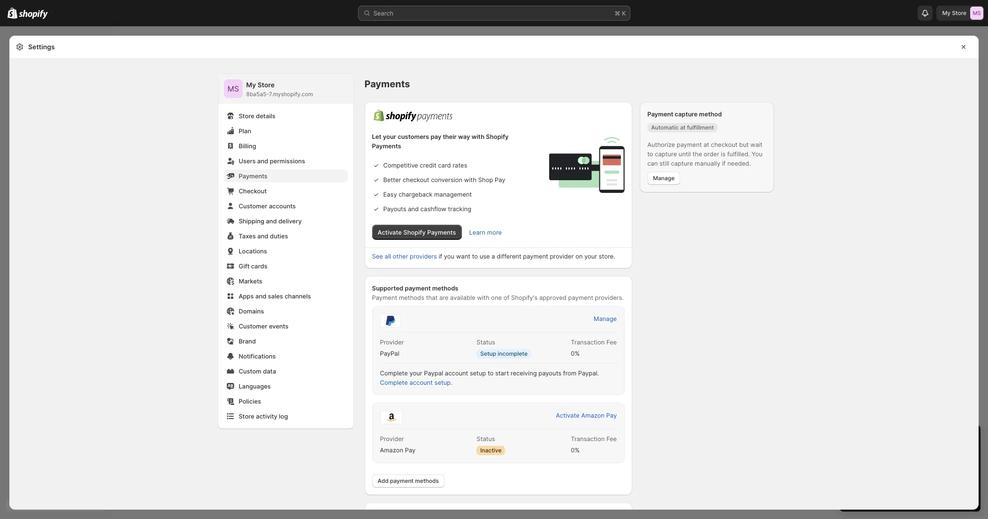 Task type: vqa. For each thing, say whether or not it's contained in the screenshot.
the Sales channels button
no



Task type: locate. For each thing, give the bounding box(es) containing it.
shopify payments image
[[372, 109, 454, 122]]

0 vertical spatial to
[[648, 150, 653, 158]]

1 vertical spatial transaction
[[571, 435, 605, 443]]

languages
[[239, 383, 271, 390]]

1 vertical spatial fee
[[607, 435, 617, 443]]

transaction for provider paypal
[[571, 339, 605, 346]]

domains link
[[224, 305, 348, 318]]

learn
[[469, 229, 486, 236]]

and right users
[[257, 157, 268, 165]]

2 horizontal spatial to
[[648, 150, 653, 158]]

8ba5a5-
[[246, 91, 269, 98]]

account up setup.
[[445, 370, 468, 377]]

0 vertical spatial capture
[[675, 110, 698, 118]]

provider for amazon
[[380, 435, 404, 443]]

checkout up chargeback
[[403, 176, 429, 184]]

payments inside button
[[427, 229, 456, 236]]

0 vertical spatial if
[[722, 160, 726, 167]]

1 status from the top
[[477, 339, 495, 346]]

0 horizontal spatial pay
[[405, 447, 416, 454]]

store details
[[239, 112, 276, 120]]

2 vertical spatial to
[[488, 370, 494, 377]]

2 vertical spatial with
[[477, 294, 490, 301]]

1 horizontal spatial payment
[[648, 110, 674, 118]]

customer for customer accounts
[[239, 202, 267, 210]]

checkout
[[239, 187, 267, 195]]

provider down amazon pay icon
[[380, 435, 404, 443]]

provider
[[550, 253, 574, 260]]

and down customer accounts
[[266, 217, 277, 225]]

payments down 'cashflow'
[[427, 229, 456, 236]]

your for complete your paypal account setup to start receiving payouts from paypal. complete account setup.
[[410, 370, 422, 377]]

to left start
[[488, 370, 494, 377]]

0 vertical spatial methods
[[432, 285, 459, 292]]

amazon down paypal. on the bottom right of the page
[[581, 412, 605, 419]]

taxes and duties link
[[224, 230, 348, 243]]

manage button
[[648, 172, 681, 185]]

0 horizontal spatial to
[[472, 253, 478, 260]]

0 vertical spatial my
[[943, 9, 951, 16]]

0 vertical spatial account
[[445, 370, 468, 377]]

0 horizontal spatial my
[[246, 81, 256, 89]]

paypal express image
[[380, 314, 401, 328]]

1 vertical spatial checkout
[[403, 176, 429, 184]]

at down "payment capture method"
[[680, 124, 686, 131]]

0 vertical spatial manage
[[653, 175, 675, 182]]

account down the paypal
[[410, 379, 433, 386]]

shopify inside let your customers pay their way with shopify payments
[[486, 133, 509, 140]]

payment up "that"
[[405, 285, 431, 292]]

payment for authorize payment at checkout but wait to capture until the order is fulfilled. you can still capture manually if needed.
[[677, 141, 702, 148]]

0 horizontal spatial shopify
[[404, 229, 426, 236]]

better
[[383, 176, 401, 184]]

see all other providers if you want to use a different payment provider on your store.
[[372, 253, 615, 260]]

status for provider paypal
[[477, 339, 495, 346]]

chargeback
[[399, 191, 433, 198]]

if inside authorize payment at checkout but wait to capture until the order is fulfilled. you can still capture manually if needed.
[[722, 160, 726, 167]]

0 horizontal spatial payment
[[372, 294, 397, 301]]

customer down domains
[[239, 323, 267, 330]]

capture up automatic at fulfillment
[[675, 110, 698, 118]]

0 vertical spatial activate
[[378, 229, 402, 236]]

brand link
[[224, 335, 348, 348]]

setup
[[470, 370, 486, 377]]

0 horizontal spatial checkout
[[403, 176, 429, 184]]

2 horizontal spatial pay
[[606, 412, 617, 419]]

methods up the are
[[432, 285, 459, 292]]

if down is
[[722, 160, 726, 167]]

add
[[378, 478, 389, 485]]

with right way in the top left of the page
[[472, 133, 485, 140]]

manage inside button
[[653, 175, 675, 182]]

if
[[722, 160, 726, 167], [439, 253, 442, 260]]

1 transaction fee 0% from the top
[[571, 339, 617, 357]]

your inside let your customers pay their way with shopify payments
[[383, 133, 396, 140]]

0% up the from
[[571, 350, 580, 357]]

transaction
[[571, 339, 605, 346], [571, 435, 605, 443]]

customer events link
[[224, 320, 348, 333]]

methods for supported
[[432, 285, 459, 292]]

⌘ k
[[615, 9, 626, 17]]

0 vertical spatial amazon
[[581, 412, 605, 419]]

domains
[[239, 308, 264, 315]]

transaction fee 0% down activate amazon pay
[[571, 435, 617, 454]]

2 fee from the top
[[607, 435, 617, 443]]

1 vertical spatial status
[[477, 435, 495, 443]]

0 vertical spatial provider
[[380, 339, 404, 346]]

0 horizontal spatial my store image
[[224, 79, 243, 98]]

0 vertical spatial fee
[[607, 339, 617, 346]]

payment right add
[[390, 478, 414, 485]]

account
[[445, 370, 468, 377], [410, 379, 433, 386]]

1 0% from the top
[[571, 350, 580, 357]]

1 horizontal spatial manage
[[653, 175, 675, 182]]

payment up automatic
[[648, 110, 674, 118]]

payment capture method
[[648, 110, 722, 118]]

automatic at fulfillment
[[651, 124, 714, 131]]

transaction down activate amazon pay
[[571, 435, 605, 443]]

0 horizontal spatial account
[[410, 379, 433, 386]]

your for let your customers pay their way with shopify payments
[[383, 133, 396, 140]]

payments up shopify payments image
[[365, 78, 410, 90]]

to inside the complete your paypal account setup to start receiving payouts from paypal. complete account setup.
[[488, 370, 494, 377]]

pay inside provider amazon pay
[[405, 447, 416, 454]]

manually
[[695, 160, 721, 167]]

1 horizontal spatial shopify
[[486, 133, 509, 140]]

2 provider from the top
[[380, 435, 404, 443]]

at up order
[[704, 141, 709, 148]]

0%
[[571, 350, 580, 357], [571, 447, 580, 454]]

status for provider amazon pay
[[477, 435, 495, 443]]

add payment methods
[[378, 478, 439, 485]]

payouts and cashflow tracking
[[383, 205, 472, 213]]

store.
[[599, 253, 615, 260]]

and down chargeback
[[408, 205, 419, 213]]

complete
[[380, 370, 408, 377], [380, 379, 408, 386]]

amazon for activate
[[581, 412, 605, 419]]

shopify up providers on the left of the page
[[404, 229, 426, 236]]

payment inside authorize payment at checkout but wait to capture until the order is fulfilled. you can still capture manually if needed.
[[677, 141, 702, 148]]

customer for customer events
[[239, 323, 267, 330]]

1 horizontal spatial my
[[943, 9, 951, 16]]

to left use
[[472, 253, 478, 260]]

transaction down manage link
[[571, 339, 605, 346]]

supported payment methods payment methods that are available with one of shopify's approved payment providers.
[[372, 285, 624, 301]]

1 vertical spatial provider
[[380, 435, 404, 443]]

apps and sales channels link
[[224, 290, 348, 303]]

1 provider from the top
[[380, 339, 404, 346]]

1 horizontal spatial if
[[722, 160, 726, 167]]

store activity log
[[239, 413, 288, 420]]

shopify image
[[8, 7, 17, 19]]

checkout link
[[224, 185, 348, 198]]

with inside supported payment methods payment methods that are available with one of shopify's approved payment providers.
[[477, 294, 490, 301]]

your right on
[[585, 253, 597, 260]]

0 vertical spatial at
[[680, 124, 686, 131]]

customer events
[[239, 323, 289, 330]]

2 complete from the top
[[380, 379, 408, 386]]

1 vertical spatial 0%
[[571, 447, 580, 454]]

my store image right my store at the right top
[[971, 7, 984, 20]]

your inside the complete your paypal account setup to start receiving payouts from paypal. complete account setup.
[[410, 370, 422, 377]]

at inside authorize payment at checkout but wait to capture until the order is fulfilled. you can still capture manually if needed.
[[704, 141, 709, 148]]

0 vertical spatial complete
[[380, 370, 408, 377]]

customers
[[398, 133, 429, 140]]

1 vertical spatial shopify
[[404, 229, 426, 236]]

order
[[704, 150, 719, 158]]

1 horizontal spatial at
[[704, 141, 709, 148]]

users and permissions link
[[224, 154, 348, 168]]

0 vertical spatial payment
[[648, 110, 674, 118]]

my store image left 8ba5a5-
[[224, 79, 243, 98]]

0 horizontal spatial manage
[[594, 315, 617, 323]]

2 horizontal spatial your
[[585, 253, 597, 260]]

1 vertical spatial at
[[704, 141, 709, 148]]

channels
[[285, 293, 311, 300]]

pay
[[431, 133, 441, 140]]

1 horizontal spatial to
[[488, 370, 494, 377]]

apps and sales channels
[[239, 293, 311, 300]]

your right 'let'
[[383, 133, 396, 140]]

0 vertical spatial checkout
[[711, 141, 738, 148]]

status up setup
[[477, 339, 495, 346]]

1 vertical spatial complete
[[380, 379, 408, 386]]

1 transaction from the top
[[571, 339, 605, 346]]

0 vertical spatial pay
[[495, 176, 506, 184]]

1 vertical spatial my store image
[[224, 79, 243, 98]]

and right apps
[[255, 293, 266, 300]]

fee down activate amazon pay
[[607, 435, 617, 443]]

other
[[393, 253, 408, 260]]

1 vertical spatial customer
[[239, 323, 267, 330]]

0 vertical spatial 0%
[[571, 350, 580, 357]]

7.myshopify.com
[[269, 91, 313, 98]]

1 horizontal spatial checkout
[[711, 141, 738, 148]]

the
[[693, 150, 702, 158]]

payments down 'let'
[[372, 142, 401, 150]]

0 vertical spatial transaction
[[571, 339, 605, 346]]

add payment methods link
[[372, 475, 445, 488]]

provider inside provider amazon pay
[[380, 435, 404, 443]]

store
[[952, 9, 967, 16], [258, 81, 275, 89], [239, 112, 254, 120], [239, 413, 254, 420]]

and
[[257, 157, 268, 165], [408, 205, 419, 213], [266, 217, 277, 225], [257, 232, 268, 240], [255, 293, 266, 300]]

capture down until
[[671, 160, 693, 167]]

2 transaction fee 0% from the top
[[571, 435, 617, 454]]

search
[[374, 9, 394, 17]]

and for sales
[[255, 293, 266, 300]]

checkout inside authorize payment at checkout but wait to capture until the order is fulfilled. you can still capture manually if needed.
[[711, 141, 738, 148]]

amazon inside provider amazon pay
[[380, 447, 403, 454]]

my store
[[943, 9, 967, 16]]

manage down providers.
[[594, 315, 617, 323]]

amazon up add
[[380, 447, 403, 454]]

provider up paypal
[[380, 339, 404, 346]]

1 horizontal spatial my store image
[[971, 7, 984, 20]]

status inactive
[[477, 435, 502, 454]]

0% down activate amazon pay
[[571, 447, 580, 454]]

but
[[739, 141, 749, 148]]

0 vertical spatial customer
[[239, 202, 267, 210]]

2 status from the top
[[477, 435, 495, 443]]

my inside my store 8ba5a5-7.myshopify.com
[[246, 81, 256, 89]]

transaction fee 0% up paypal. on the bottom right of the page
[[571, 339, 617, 357]]

and right taxes
[[257, 232, 268, 240]]

status
[[477, 339, 495, 346], [477, 435, 495, 443]]

activate up "all"
[[378, 229, 402, 236]]

if left you
[[439, 253, 442, 260]]

pay inside activate amazon pay button
[[606, 412, 617, 419]]

their
[[443, 133, 457, 140]]

payment for supported payment methods payment methods that are available with one of shopify's approved payment providers.
[[405, 285, 431, 292]]

methods left "that"
[[399, 294, 424, 301]]

1 vertical spatial pay
[[606, 412, 617, 419]]

transaction for provider amazon pay
[[571, 435, 605, 443]]

methods right add
[[415, 478, 439, 485]]

fee for provider paypal
[[607, 339, 617, 346]]

0 horizontal spatial your
[[383, 133, 396, 140]]

1 horizontal spatial your
[[410, 370, 422, 377]]

your left the paypal
[[410, 370, 422, 377]]

manage down still
[[653, 175, 675, 182]]

2 vertical spatial pay
[[405, 447, 416, 454]]

shopify's
[[511, 294, 538, 301]]

activate
[[378, 229, 402, 236], [556, 412, 580, 419]]

activate down the from
[[556, 412, 580, 419]]

my for my store 8ba5a5-7.myshopify.com
[[246, 81, 256, 89]]

2 0% from the top
[[571, 447, 580, 454]]

2 customer from the top
[[239, 323, 267, 330]]

with left shop
[[464, 176, 477, 184]]

1 vertical spatial if
[[439, 253, 442, 260]]

at
[[680, 124, 686, 131], [704, 141, 709, 148]]

0% for provider paypal
[[571, 350, 580, 357]]

status inside status inactive
[[477, 435, 495, 443]]

and for permissions
[[257, 157, 268, 165]]

payment
[[648, 110, 674, 118], [372, 294, 397, 301]]

manage for manage button
[[653, 175, 675, 182]]

1 vertical spatial amazon
[[380, 447, 403, 454]]

payments
[[365, 78, 410, 90], [372, 142, 401, 150], [239, 172, 268, 180], [427, 229, 456, 236]]

checkout up is
[[711, 141, 738, 148]]

to up can
[[648, 150, 653, 158]]

custom data link
[[224, 365, 348, 378]]

1 vertical spatial to
[[472, 253, 478, 260]]

0 vertical spatial your
[[383, 133, 396, 140]]

customer down checkout
[[239, 202, 267, 210]]

my store image
[[971, 7, 984, 20], [224, 79, 243, 98]]

payments up checkout
[[239, 172, 268, 180]]

0 vertical spatial with
[[472, 133, 485, 140]]

1 vertical spatial manage
[[594, 315, 617, 323]]

1 horizontal spatial amazon
[[581, 412, 605, 419]]

2 vertical spatial methods
[[415, 478, 439, 485]]

shopify image
[[19, 10, 48, 19]]

transaction fee 0% for provider paypal
[[571, 339, 617, 357]]

status inside status setup incomplete
[[477, 339, 495, 346]]

of
[[504, 294, 510, 301]]

0 vertical spatial status
[[477, 339, 495, 346]]

see all other providers link
[[372, 253, 437, 260]]

0 vertical spatial shopify
[[486, 133, 509, 140]]

2 vertical spatial your
[[410, 370, 422, 377]]

learn more
[[469, 229, 502, 236]]

see
[[372, 253, 383, 260]]

with left one on the bottom of the page
[[477, 294, 490, 301]]

1 customer from the top
[[239, 202, 267, 210]]

0 horizontal spatial activate
[[378, 229, 402, 236]]

1 vertical spatial payment
[[372, 294, 397, 301]]

0 vertical spatial transaction fee 0%
[[571, 339, 617, 357]]

1 horizontal spatial activate
[[556, 412, 580, 419]]

payment down supported
[[372, 294, 397, 301]]

notifications
[[239, 353, 276, 360]]

capture up still
[[655, 150, 677, 158]]

checkout
[[711, 141, 738, 148], [403, 176, 429, 184]]

amazon inside button
[[581, 412, 605, 419]]

shopify right way in the top left of the page
[[486, 133, 509, 140]]

1 vertical spatial transaction fee 0%
[[571, 435, 617, 454]]

authorize payment at checkout but wait to capture until the order is fulfilled. you can still capture manually if needed.
[[648, 141, 763, 167]]

1 day left in your trial element
[[840, 450, 981, 512]]

provider
[[380, 339, 404, 346], [380, 435, 404, 443]]

1 vertical spatial activate
[[556, 412, 580, 419]]

gift
[[239, 262, 250, 270]]

1 vertical spatial my
[[246, 81, 256, 89]]

0 horizontal spatial amazon
[[380, 447, 403, 454]]

1 fee from the top
[[607, 339, 617, 346]]

2 transaction from the top
[[571, 435, 605, 443]]

0 horizontal spatial if
[[439, 253, 442, 260]]

payment up until
[[677, 141, 702, 148]]

status up the inactive
[[477, 435, 495, 443]]

wait
[[751, 141, 763, 148]]

payments inside shop settings menu element
[[239, 172, 268, 180]]

pay for provider amazon pay
[[405, 447, 416, 454]]

sales
[[268, 293, 283, 300]]

fee down manage link
[[607, 339, 617, 346]]

dialog
[[983, 36, 988, 510]]



Task type: describe. For each thing, give the bounding box(es) containing it.
1 complete from the top
[[380, 370, 408, 377]]

payments link
[[224, 170, 348, 183]]

shop settings menu element
[[218, 74, 353, 429]]

with inside let your customers pay their way with shopify payments
[[472, 133, 485, 140]]

locations link
[[224, 245, 348, 258]]

providers.
[[595, 294, 624, 301]]

users
[[239, 157, 256, 165]]

plan
[[239, 127, 251, 135]]

to inside authorize payment at checkout but wait to capture until the order is fulfilled. you can still capture manually if needed.
[[648, 150, 653, 158]]

payment inside supported payment methods payment methods that are available with one of shopify's approved payment providers.
[[372, 294, 397, 301]]

1 vertical spatial with
[[464, 176, 477, 184]]

0 horizontal spatial at
[[680, 124, 686, 131]]

approved
[[539, 294, 567, 301]]

tracking
[[448, 205, 472, 213]]

provider for paypal
[[380, 339, 404, 346]]

on
[[576, 253, 583, 260]]

log
[[279, 413, 288, 420]]

still
[[660, 160, 670, 167]]

⌘
[[615, 9, 620, 17]]

manage link
[[588, 312, 623, 325]]

activity
[[256, 413, 277, 420]]

is
[[721, 150, 726, 158]]

markets link
[[224, 275, 348, 288]]

payment left 'provider'
[[523, 253, 548, 260]]

details
[[256, 112, 276, 120]]

0 vertical spatial my store image
[[971, 7, 984, 20]]

authorize
[[648, 141, 675, 148]]

fulfilled.
[[728, 150, 750, 158]]

payment for add payment methods
[[390, 478, 414, 485]]

store inside my store 8ba5a5-7.myshopify.com
[[258, 81, 275, 89]]

activate for activate amazon pay
[[556, 412, 580, 419]]

paypal
[[424, 370, 443, 377]]

providers
[[410, 253, 437, 260]]

fee for provider amazon pay
[[607, 435, 617, 443]]

way
[[458, 133, 470, 140]]

setup
[[481, 350, 496, 357]]

my store 8ba5a5-7.myshopify.com
[[246, 81, 313, 98]]

1 vertical spatial methods
[[399, 294, 424, 301]]

can
[[648, 160, 658, 167]]

want
[[456, 253, 471, 260]]

shop
[[478, 176, 493, 184]]

1 vertical spatial your
[[585, 253, 597, 260]]

0% for provider amazon pay
[[571, 447, 580, 454]]

plan link
[[224, 124, 348, 138]]

competitive credit card rates
[[383, 162, 467, 169]]

settings
[[28, 43, 55, 51]]

needed.
[[728, 160, 751, 167]]

conversion
[[431, 176, 463, 184]]

1 vertical spatial capture
[[655, 150, 677, 158]]

1 horizontal spatial account
[[445, 370, 468, 377]]

shipping and delivery
[[239, 217, 302, 225]]

pay for activate amazon pay
[[606, 412, 617, 419]]

notifications link
[[224, 350, 348, 363]]

gift cards
[[239, 262, 267, 270]]

payment right approved
[[568, 294, 593, 301]]

customer accounts link
[[224, 200, 348, 213]]

payouts
[[539, 370, 562, 377]]

one
[[491, 294, 502, 301]]

markets
[[239, 278, 262, 285]]

brand
[[239, 338, 256, 345]]

let your customers pay their way with shopify payments
[[372, 133, 509, 150]]

activate shopify payments button
[[372, 225, 462, 240]]

ms button
[[224, 79, 243, 98]]

until
[[679, 150, 691, 158]]

data
[[263, 368, 276, 375]]

1 horizontal spatial pay
[[495, 176, 506, 184]]

credit
[[420, 162, 437, 169]]

and for cashflow
[[408, 205, 419, 213]]

and for delivery
[[266, 217, 277, 225]]

use
[[480, 253, 490, 260]]

cashflow
[[421, 205, 446, 213]]

from
[[563, 370, 577, 377]]

paypal.
[[578, 370, 599, 377]]

amazon pay image
[[380, 411, 402, 424]]

taxes
[[239, 232, 256, 240]]

that
[[426, 294, 438, 301]]

2 vertical spatial capture
[[671, 160, 693, 167]]

billing
[[239, 142, 256, 150]]

activate for activate shopify payments
[[378, 229, 402, 236]]

my store image inside shop settings menu element
[[224, 79, 243, 98]]

cards
[[251, 262, 267, 270]]

complete your paypal account setup to start receiving payouts from paypal. complete account setup.
[[380, 370, 599, 386]]

methods for add
[[415, 478, 439, 485]]

you
[[752, 150, 763, 158]]

inactive
[[481, 447, 502, 454]]

rates
[[453, 162, 467, 169]]

provider paypal
[[380, 339, 404, 357]]

paypal
[[380, 350, 399, 357]]

1 vertical spatial account
[[410, 379, 433, 386]]

settings dialog
[[9, 36, 979, 519]]

shipping and delivery link
[[224, 215, 348, 228]]

transaction fee 0% for provider amazon pay
[[571, 435, 617, 454]]

payouts
[[383, 205, 406, 213]]

locations
[[239, 247, 267, 255]]

provider amazon pay
[[380, 435, 416, 454]]

are
[[439, 294, 449, 301]]

users and permissions
[[239, 157, 305, 165]]

incomplete
[[498, 350, 528, 357]]

shopify inside button
[[404, 229, 426, 236]]

amazon for provider
[[380, 447, 403, 454]]

events
[[269, 323, 289, 330]]

a
[[492, 253, 495, 260]]

setup.
[[435, 379, 453, 386]]

apps
[[239, 293, 254, 300]]

payments inside let your customers pay their way with shopify payments
[[372, 142, 401, 150]]

custom
[[239, 368, 261, 375]]

gift cards link
[[224, 260, 348, 273]]

shipping
[[239, 217, 264, 225]]

manage for manage link
[[594, 315, 617, 323]]

and for duties
[[257, 232, 268, 240]]

my for my store
[[943, 9, 951, 16]]

start
[[495, 370, 509, 377]]



